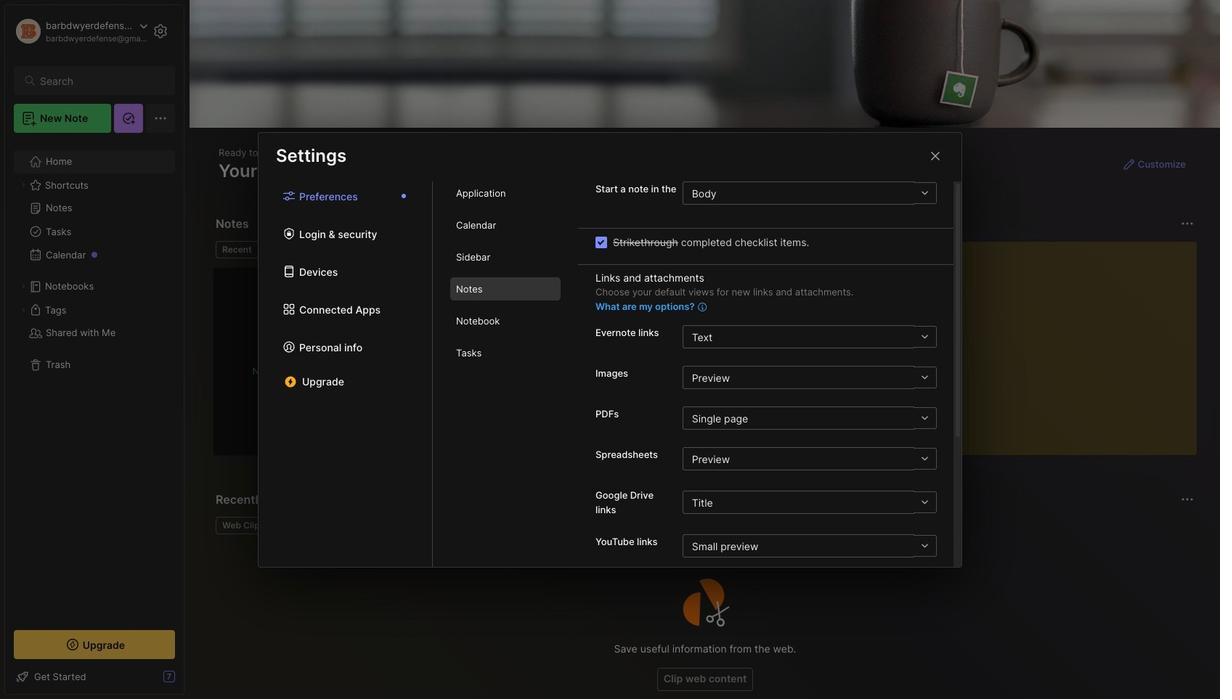 Task type: vqa. For each thing, say whether or not it's contained in the screenshot.
"START WRITING…" text field
yes



Task type: describe. For each thing, give the bounding box(es) containing it.
main element
[[0, 0, 189, 699]]

tree inside main element
[[5, 142, 184, 617]]

Choose default view option for Google Drive links field
[[683, 491, 937, 514]]

Choose default view option for Spreadsheets field
[[683, 447, 937, 471]]

Choose default view option for Images field
[[683, 366, 937, 389]]

Choose default view option for PDFs field
[[683, 407, 937, 430]]

settings image
[[152, 23, 169, 40]]

Start a new note in the body or title. field
[[683, 182, 937, 205]]

Start writing… text field
[[893, 242, 1196, 444]]

expand tags image
[[19, 306, 28, 314]]

Search text field
[[40, 74, 162, 88]]

Choose default view option for Evernote links field
[[683, 325, 937, 349]]



Task type: locate. For each thing, give the bounding box(es) containing it.
Select30 checkbox
[[596, 236, 607, 248]]

none search field inside main element
[[40, 72, 162, 89]]

expand notebooks image
[[19, 283, 28, 291]]

tree
[[5, 142, 184, 617]]

None search field
[[40, 72, 162, 89]]

close image
[[927, 147, 944, 165]]

tab
[[450, 182, 561, 205], [450, 214, 561, 237], [216, 241, 258, 259], [264, 241, 323, 259], [450, 245, 561, 269], [450, 277, 561, 301], [450, 309, 561, 333], [450, 341, 561, 365], [216, 517, 271, 535]]

tab list
[[259, 182, 433, 567], [433, 182, 578, 567], [216, 241, 858, 259]]

Choose default view option for YouTube links field
[[683, 535, 937, 558]]



